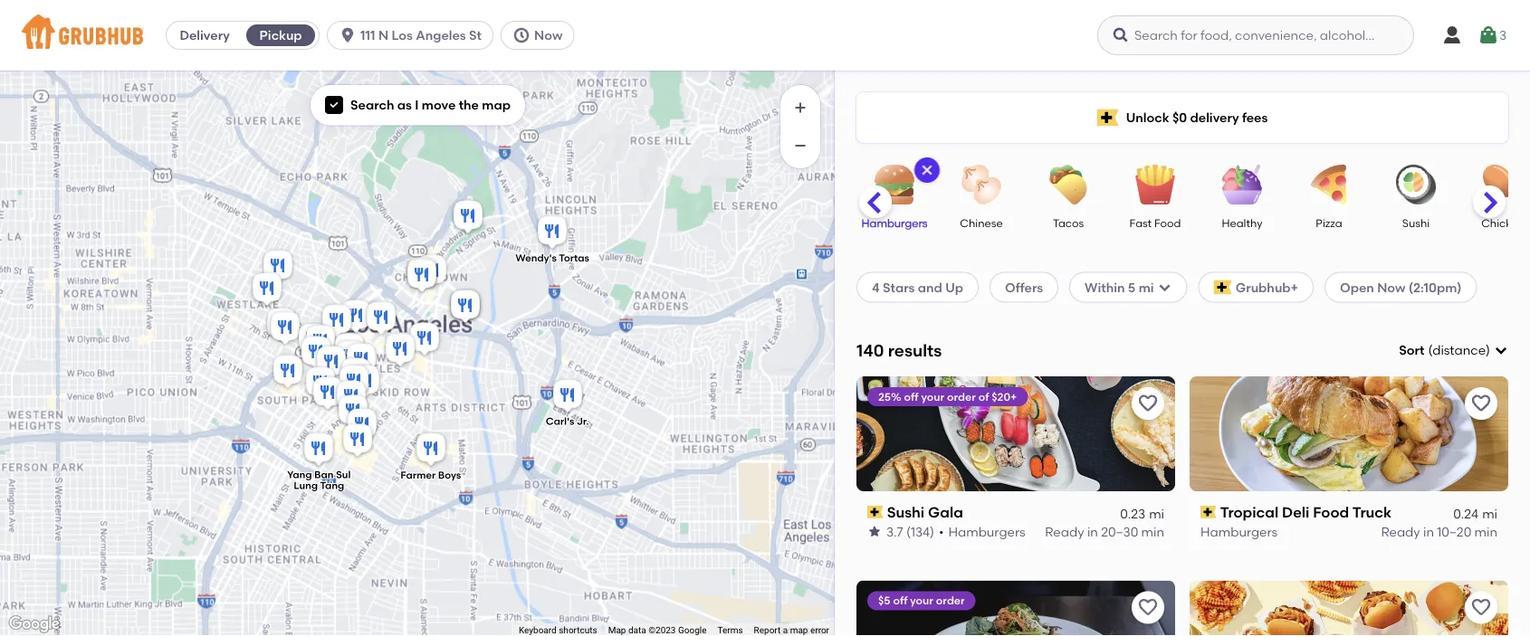 Task type: locate. For each thing, give the bounding box(es) containing it.
1 horizontal spatial in
[[1423, 524, 1434, 539]]

svg image
[[1441, 24, 1463, 46], [1477, 24, 1499, 46], [339, 26, 357, 44], [1112, 26, 1130, 44], [329, 100, 340, 111], [920, 163, 934, 177], [1158, 280, 1172, 295], [1494, 343, 1508, 358]]

$20+
[[992, 390, 1017, 403]]

main navigation navigation
[[0, 0, 1530, 71]]

1 vertical spatial save this restaurant image
[[1470, 597, 1492, 619]]

gala inside map region
[[426, 359, 450, 371]]

111 n los angeles st
[[360, 28, 482, 43]]

mi for tropical deli food truck
[[1482, 506, 1497, 521]]

pickup
[[259, 28, 302, 43]]

ready left 20–30
[[1045, 524, 1084, 539]]

2 subscription pass image from the left
[[1200, 506, 1216, 519]]

fast food
[[1129, 216, 1181, 230]]

0 horizontal spatial grubhub plus flag logo image
[[1097, 109, 1119, 126]]

25% off your order of $20+
[[878, 390, 1017, 403]]

carl's
[[546, 416, 574, 428]]

1 vertical spatial food
[[1313, 504, 1349, 521]]

search as i move the map
[[350, 97, 511, 113]]

0 horizontal spatial sushi gala
[[398, 359, 450, 371]]

0 vertical spatial save this restaurant image
[[1470, 393, 1492, 414]]

subscription pass image left tropical
[[1200, 506, 1216, 519]]

0 vertical spatial save this restaurant image
[[1137, 393, 1159, 414]]

sushi gala inside map region
[[398, 359, 450, 371]]

vegan hooligans image
[[347, 363, 383, 402]]

1 vertical spatial now
[[1377, 280, 1406, 295]]

wild living foods image
[[336, 363, 372, 402]]

fast food image
[[1124, 165, 1187, 205]]

ale's restaurant image
[[340, 421, 376, 461]]

order
[[947, 390, 976, 403], [936, 595, 965, 608]]

save this restaurant image for $5 off your order
[[1137, 597, 1159, 619]]

the
[[459, 97, 479, 113]]

smashburger image
[[270, 353, 306, 392]]

tropical deli food truck logo image
[[1190, 376, 1508, 491]]

subscription pass image up star icon
[[867, 506, 883, 519]]

food
[[1154, 216, 1181, 230], [1313, 504, 1349, 521]]

0 vertical spatial your
[[921, 390, 944, 403]]

search
[[350, 97, 394, 113]]

pickup button
[[243, 21, 319, 50]]

Search for food, convenience, alcohol... search field
[[1097, 15, 1414, 55]]

1 ready from the left
[[1045, 524, 1084, 539]]

now
[[534, 28, 563, 43], [1377, 280, 1406, 295]]

proceed to checkout button
[[1038, 562, 1280, 595]]

)
[[1486, 343, 1490, 358]]

save this restaurant image
[[1137, 393, 1159, 414], [1137, 597, 1159, 619]]

save this restaurant image down )
[[1470, 393, 1492, 414]]

save this restaurant image for tropical deli food truck logo
[[1470, 393, 1492, 414]]

delivery button
[[167, 21, 243, 50]]

2 ready from the left
[[1381, 524, 1420, 539]]

your right $5 at the right bottom of the page
[[910, 595, 933, 608]]

0 horizontal spatial now
[[534, 28, 563, 43]]

plus icon image
[[791, 99, 809, 117]]

wendy's tortas image
[[534, 213, 570, 253]]

2 save this restaurant image from the top
[[1137, 597, 1159, 619]]

truck
[[1352, 504, 1392, 521]]

terms link
[[717, 625, 743, 636]]

0.23
[[1120, 506, 1145, 521]]

los
[[392, 28, 413, 43]]

chicken
[[1481, 216, 1524, 230]]

gala right tropical deli food truck image on the bottom left of the page
[[426, 359, 450, 371]]

order left of on the bottom of the page
[[947, 390, 976, 403]]

off
[[904, 390, 919, 403], [893, 595, 908, 608]]

None field
[[1399, 341, 1508, 360]]

0 vertical spatial sushi gala
[[398, 359, 450, 371]]

save this restaurant image for 'shake shack logo'
[[1470, 597, 1492, 619]]

arda's cafe image
[[331, 331, 368, 371]]

star icon image
[[867, 525, 882, 539]]

1 vertical spatial sushi
[[398, 359, 424, 371]]

grubhub plus flag logo image for unlock $0 delivery fees
[[1097, 109, 1119, 126]]

140 results
[[856, 340, 942, 360]]

report a map error
[[754, 625, 829, 636]]

min for sushi gala
[[1141, 524, 1164, 539]]

proceed to checkout
[[1093, 571, 1225, 586]]

carl's jr. image
[[550, 377, 586, 417]]

2 in from the left
[[1423, 524, 1434, 539]]

order for 25% off your order of $20+
[[947, 390, 976, 403]]

min down 0.23 mi
[[1141, 524, 1164, 539]]

1 vertical spatial map
[[790, 625, 808, 636]]

1 min from the left
[[1141, 524, 1164, 539]]

fees
[[1242, 110, 1268, 125]]

cargo snack shack image
[[450, 198, 486, 238]]

yang ban sul lung tang
[[287, 469, 351, 492]]

the melt - 7th & figueroa, la image
[[295, 321, 331, 361]]

mi right the 0.23
[[1149, 506, 1164, 521]]

bonaventure brewing co. image
[[319, 302, 355, 342]]

tang
[[320, 480, 344, 492]]

1 save this restaurant image from the top
[[1470, 393, 1492, 414]]

0 horizontal spatial sushi
[[398, 359, 424, 371]]

data
[[628, 625, 646, 636]]

subscription pass image for sushi gala
[[867, 506, 883, 519]]

min for tropical deli food truck
[[1474, 524, 1497, 539]]

i
[[415, 97, 419, 113]]

now button
[[501, 21, 582, 50]]

mi
[[1139, 280, 1154, 295], [1149, 506, 1164, 521], [1482, 506, 1497, 521]]

gus's drive-in image
[[260, 248, 296, 287]]

your right 25% at the right bottom of the page
[[921, 390, 944, 403]]

mi right 5
[[1139, 280, 1154, 295]]

sushi gala right vegan hooligans icon
[[398, 359, 450, 371]]

10–20
[[1437, 524, 1471, 539]]

open now (2:10pm)
[[1340, 280, 1462, 295]]

•
[[939, 524, 944, 539]]

in for tropical deli food truck
[[1423, 524, 1434, 539]]

hamburgers right •
[[948, 524, 1025, 539]]

now right open
[[1377, 280, 1406, 295]]

the vegan joint image
[[344, 406, 380, 446]]

map region
[[0, 0, 1028, 636]]

off right 25% at the right bottom of the page
[[904, 390, 919, 403]]

svg image inside "3" button
[[1477, 24, 1499, 46]]

map
[[608, 625, 626, 636]]

1 horizontal spatial ready
[[1381, 524, 1420, 539]]

pizza image
[[1297, 165, 1361, 205]]

2 horizontal spatial sushi
[[1402, 216, 1430, 230]]

map right the
[[482, 97, 511, 113]]

sushi inside map region
[[398, 359, 424, 371]]

healthy
[[1222, 216, 1263, 230]]

grubhub plus flag logo image
[[1097, 109, 1119, 126], [1214, 280, 1232, 295]]

subscription pass image
[[867, 506, 883, 519], [1200, 506, 1216, 519]]

ihop image
[[298, 334, 334, 373]]

1 save this restaurant image from the top
[[1137, 393, 1159, 414]]

burgershop image
[[338, 355, 374, 395]]

0 horizontal spatial map
[[482, 97, 511, 113]]

1 horizontal spatial min
[[1474, 524, 1497, 539]]

the little jewel of new orleans image
[[414, 252, 450, 292]]

20–30
[[1101, 524, 1138, 539]]

off for 25%
[[904, 390, 919, 403]]

1 horizontal spatial sushi gala
[[887, 504, 963, 521]]

tacos
[[1053, 216, 1084, 230]]

gala up •
[[928, 504, 963, 521]]

save this restaurant button
[[1132, 387, 1164, 420], [1465, 387, 1497, 420], [1132, 592, 1164, 624], [1465, 592, 1497, 624]]

1 horizontal spatial subscription pass image
[[1200, 506, 1216, 519]]

2 save this restaurant image from the top
[[1470, 597, 1492, 619]]

1 subscription pass image from the left
[[867, 506, 883, 519]]

1 vertical spatial gala
[[928, 504, 963, 521]]

ready for tropical deli food truck
[[1381, 524, 1420, 539]]

hamburgers down tropical
[[1200, 524, 1278, 539]]

in left 10–20
[[1423, 524, 1434, 539]]

food right fast
[[1154, 216, 1181, 230]]

1 horizontal spatial hamburgers
[[948, 524, 1025, 539]]

0 vertical spatial now
[[534, 28, 563, 43]]

off for $5
[[893, 595, 908, 608]]

3 button
[[1477, 19, 1507, 52]]

min down 0.24 mi
[[1474, 524, 1497, 539]]

0 horizontal spatial food
[[1154, 216, 1181, 230]]

ready down truck
[[1381, 524, 1420, 539]]

sushi gala image
[[406, 320, 443, 360]]

1 vertical spatial grubhub plus flag logo image
[[1214, 280, 1232, 295]]

open
[[1340, 280, 1374, 295]]

ready in 20–30 min
[[1045, 524, 1164, 539]]

results
[[888, 340, 942, 360]]

google
[[678, 625, 707, 636]]

hill street bar & restaurant image
[[363, 299, 399, 339]]

1 vertical spatial save this restaurant image
[[1137, 597, 1159, 619]]

1 horizontal spatial gala
[[928, 504, 963, 521]]

mi right 0.24
[[1482, 506, 1497, 521]]

map right a
[[790, 625, 808, 636]]

n
[[378, 28, 388, 43]]

0 vertical spatial gala
[[426, 359, 450, 371]]

0 horizontal spatial ready
[[1045, 524, 1084, 539]]

grubhub plus flag logo image left grubhub+
[[1214, 280, 1232, 295]]

2 min from the left
[[1474, 524, 1497, 539]]

1 vertical spatial order
[[936, 595, 965, 608]]

the kroft image
[[404, 257, 440, 296]]

proceed
[[1093, 571, 1145, 586]]

error
[[810, 625, 829, 636]]

google image
[[5, 613, 64, 636]]

sushi gala up "(134)"
[[887, 504, 963, 521]]

save this restaurant image
[[1470, 393, 1492, 414], [1470, 597, 1492, 619]]

master burger image
[[310, 374, 346, 414]]

1 vertical spatial off
[[893, 595, 908, 608]]

sushi up 3.7 (134)
[[887, 504, 925, 521]]

farmer boys
[[400, 469, 461, 482]]

0.24
[[1453, 506, 1479, 521]]

your
[[921, 390, 944, 403], [910, 595, 933, 608]]

1 in from the left
[[1087, 524, 1098, 539]]

carl's jr.
[[546, 416, 589, 428]]

keyboard shortcuts button
[[519, 624, 597, 636]]

farmer
[[400, 469, 436, 482]]

ready
[[1045, 524, 1084, 539], [1381, 524, 1420, 539]]

within 5 mi
[[1085, 280, 1154, 295]]

minus icon image
[[791, 137, 809, 155]]

save this restaurant image down 10–20
[[1470, 597, 1492, 619]]

0 vertical spatial off
[[904, 390, 919, 403]]

1 vertical spatial your
[[910, 595, 933, 608]]

sushi right vegan hooligans icon
[[398, 359, 424, 371]]

0 horizontal spatial in
[[1087, 524, 1098, 539]]

1 horizontal spatial food
[[1313, 504, 1349, 521]]

sort
[[1399, 343, 1425, 358]]

0.23 mi
[[1120, 506, 1164, 521]]

now right svg icon
[[534, 28, 563, 43]]

map data ©2023 google
[[608, 625, 707, 636]]

sushi gala logo image
[[856, 376, 1175, 491]]

0 horizontal spatial min
[[1141, 524, 1164, 539]]

0 vertical spatial grubhub plus flag logo image
[[1097, 109, 1119, 126]]

your for $5
[[910, 595, 933, 608]]

0 horizontal spatial subscription pass image
[[867, 506, 883, 519]]

shake shack image
[[338, 297, 374, 337]]

0 vertical spatial sushi
[[1402, 216, 1430, 230]]

0 vertical spatial order
[[947, 390, 976, 403]]

order right $5 at the right bottom of the page
[[936, 595, 965, 608]]

grubhub plus flag logo image left unlock
[[1097, 109, 1119, 126]]

hamburgers
[[861, 216, 928, 230], [948, 524, 1025, 539], [1200, 524, 1278, 539]]

dollis - breakfast restaurant image
[[267, 309, 303, 349]]

1 horizontal spatial grubhub plus flag logo image
[[1214, 280, 1232, 295]]

food right deli
[[1313, 504, 1349, 521]]

in left 20–30
[[1087, 524, 1098, 539]]

off right $5 at the right bottom of the page
[[893, 595, 908, 608]]

0 horizontal spatial gala
[[426, 359, 450, 371]]

and
[[918, 280, 942, 295]]

sushi down sushi image
[[1402, 216, 1430, 230]]

within
[[1085, 280, 1125, 295]]

your for 25%
[[921, 390, 944, 403]]

billionaire burger boyz image
[[404, 255, 440, 295]]

sushi
[[1402, 216, 1430, 230], [398, 359, 424, 371], [887, 504, 925, 521]]

hamburgers down 'hamburgers' image
[[861, 216, 928, 230]]

1 horizontal spatial sushi
[[887, 504, 925, 521]]

0 vertical spatial map
[[482, 97, 511, 113]]



Task type: describe. For each thing, give the bounding box(es) containing it.
healthy image
[[1210, 165, 1274, 205]]

grubhub plus flag logo image for grubhub+
[[1214, 280, 1232, 295]]

5
[[1128, 280, 1136, 295]]

delivery
[[180, 28, 230, 43]]

keyboard
[[519, 625, 557, 636]]

el charro restaurant image
[[249, 270, 285, 310]]

chicken image
[[1471, 165, 1530, 205]]

grubhub+
[[1236, 280, 1298, 295]]

offers
[[1005, 280, 1043, 295]]

to
[[1148, 571, 1161, 586]]

2 vertical spatial sushi
[[887, 504, 925, 521]]

boys
[[438, 469, 461, 482]]

shake shack logo image
[[1190, 581, 1508, 636]]

burger district image
[[333, 378, 369, 418]]

mi for sushi gala
[[1149, 506, 1164, 521]]

sul
[[336, 469, 351, 481]]

140
[[856, 340, 884, 360]]

3.7
[[886, 524, 903, 539]]

111
[[360, 28, 375, 43]]

2 horizontal spatial hamburgers
[[1200, 524, 1278, 539]]

shayan express image
[[335, 392, 371, 432]]

$5 off your order
[[878, 595, 965, 608]]

wendy's tortas
[[515, 252, 589, 264]]

habibi bites image
[[263, 306, 300, 345]]

now inside button
[[534, 28, 563, 43]]

jr.
[[577, 416, 589, 428]]

hill street bar & restaurant logo image
[[856, 581, 1175, 636]]

1 vertical spatial sushi gala
[[887, 504, 963, 521]]

$0
[[1172, 110, 1187, 125]]

tropical deli food truck
[[1220, 504, 1392, 521]]

deli
[[1282, 504, 1309, 521]]

tropical deli food truck image
[[382, 331, 418, 371]]

stars
[[883, 280, 915, 295]]

order for $5 off your order
[[936, 595, 965, 608]]

report
[[754, 625, 781, 636]]

25%
[[878, 390, 901, 403]]

pizza
[[1316, 216, 1342, 230]]

report a map error link
[[754, 625, 829, 636]]

0.24 mi
[[1453, 506, 1497, 521]]

save this restaurant image for 25% off your order of $20+
[[1137, 393, 1159, 414]]

111 n los angeles st button
[[327, 21, 501, 50]]

delivery
[[1190, 110, 1239, 125]]

chinese
[[960, 216, 1003, 230]]

3.7 (134)
[[886, 524, 934, 539]]

(134)
[[906, 524, 934, 539]]

in for sushi gala
[[1087, 524, 1098, 539]]

tacos image
[[1037, 165, 1100, 205]]

ready for sushi gala
[[1045, 524, 1084, 539]]

keyboard shortcuts
[[519, 625, 597, 636]]

angeles
[[416, 28, 466, 43]]

move
[[422, 97, 456, 113]]

unlock $0 delivery fees
[[1126, 110, 1268, 125]]

up
[[945, 280, 963, 295]]

sushi image
[[1384, 165, 1448, 205]]

svg image
[[512, 26, 531, 44]]

chinese image
[[950, 165, 1013, 205]]

burger den image
[[447, 287, 483, 327]]

a
[[783, 625, 788, 636]]

d-town burger bar image
[[343, 341, 379, 381]]

of
[[978, 390, 989, 403]]

hamburgers image
[[863, 165, 926, 205]]

3
[[1499, 27, 1507, 43]]

1 horizontal spatial now
[[1377, 280, 1406, 295]]

svg image inside '111 n los angeles st' button
[[339, 26, 357, 44]]

(2:10pm)
[[1409, 280, 1462, 295]]

tortas
[[559, 252, 589, 264]]

yang
[[287, 469, 312, 481]]

fast
[[1129, 216, 1152, 230]]

ban
[[314, 469, 334, 481]]

tropical
[[1220, 504, 1279, 521]]

(
[[1428, 343, 1432, 358]]

denny's image
[[447, 287, 483, 327]]

• hamburgers
[[939, 524, 1025, 539]]

0 horizontal spatial hamburgers
[[861, 216, 928, 230]]

wendy's
[[515, 252, 557, 264]]

4 stars and up
[[872, 280, 963, 295]]

0 vertical spatial food
[[1154, 216, 1181, 230]]

anna's fish market dtla image
[[302, 323, 339, 363]]

terms
[[717, 625, 743, 636]]

as
[[397, 97, 412, 113]]

yang ban sul lung tang image
[[301, 430, 337, 470]]

st
[[469, 28, 482, 43]]

sort ( distance )
[[1399, 343, 1490, 358]]

subscription pass image for tropical deli food truck
[[1200, 506, 1216, 519]]

farmer boys image
[[413, 430, 449, 470]]

vurger guyz image
[[313, 344, 349, 383]]

$5
[[878, 595, 890, 608]]

salt n peppa image
[[332, 338, 368, 378]]

svg image inside field
[[1494, 343, 1508, 358]]

bossa nova image
[[302, 364, 339, 404]]

©2023
[[648, 625, 676, 636]]

checkout
[[1164, 571, 1225, 586]]

none field containing sort
[[1399, 341, 1508, 360]]

ready in 10–20 min
[[1381, 524, 1497, 539]]

1 horizontal spatial map
[[790, 625, 808, 636]]

distance
[[1432, 343, 1486, 358]]

lung
[[294, 480, 318, 492]]



Task type: vqa. For each thing, say whether or not it's contained in the screenshot.
The Melt - 7th & Figueroa, LA image
yes



